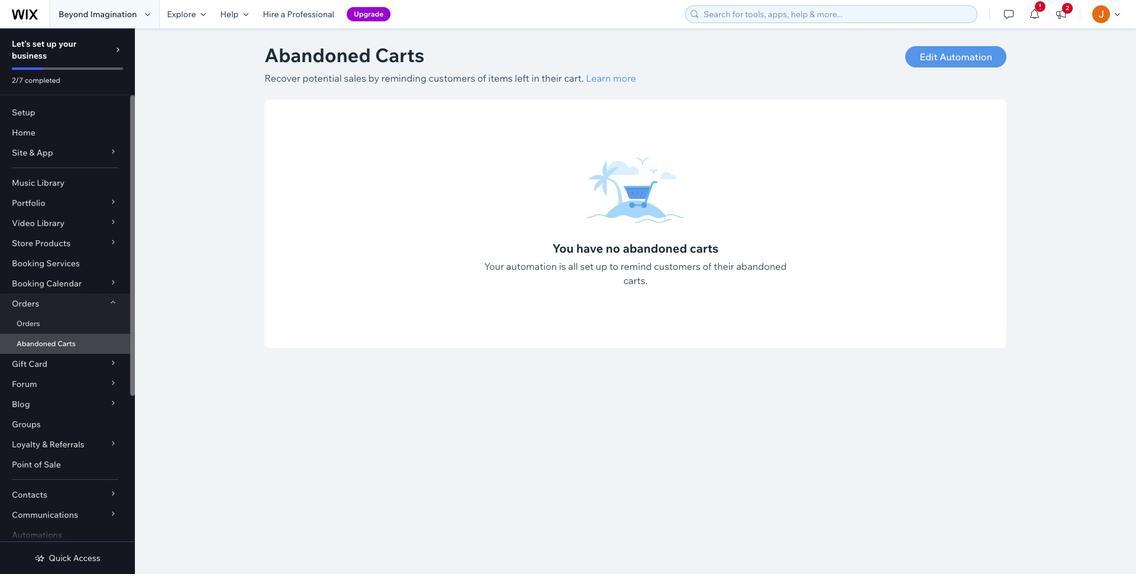 Task type: vqa. For each thing, say whether or not it's contained in the screenshot.
&
yes



Task type: describe. For each thing, give the bounding box(es) containing it.
loyalty & referrals button
[[0, 435, 130, 455]]

potential
[[303, 72, 342, 84]]

automations
[[12, 530, 62, 541]]

let's set up your business
[[12, 38, 77, 61]]

orders link
[[0, 314, 130, 334]]

beyond imagination
[[59, 9, 137, 20]]

of inside point of sale link
[[34, 460, 42, 470]]

completed
[[25, 76, 60, 85]]

set inside let's set up your business
[[32, 38, 45, 49]]

carts for abandoned carts
[[58, 339, 76, 348]]

library for video library
[[37, 218, 65, 229]]

learn more link
[[586, 72, 637, 84]]

portfolio button
[[0, 193, 130, 213]]

automation
[[507, 261, 557, 272]]

groups
[[12, 419, 41, 430]]

help
[[220, 9, 239, 20]]

of inside you have no abandoned carts your automation is all set up to remind customers of their abandoned carts.
[[703, 261, 712, 272]]

site
[[12, 147, 27, 158]]

customers inside abandoned carts recover potential sales by reminding customers of items left in their cart. learn more
[[429, 72, 476, 84]]

site & app
[[12, 147, 53, 158]]

abandoned for abandoned carts recover potential sales by reminding customers of items left in their cart. learn more
[[265, 43, 371, 67]]

their inside abandoned carts recover potential sales by reminding customers of items left in their cart. learn more
[[542, 72, 562, 84]]

no
[[606, 241, 621, 256]]

of inside abandoned carts recover potential sales by reminding customers of items left in their cart. learn more
[[478, 72, 487, 84]]

your
[[485, 261, 505, 272]]

loyalty
[[12, 439, 40, 450]]

card
[[29, 359, 47, 370]]

calendar
[[46, 278, 82, 289]]

booking for booking calendar
[[12, 278, 45, 289]]

booking for booking services
[[12, 258, 45, 269]]

store products
[[12, 238, 71, 249]]

store products button
[[0, 233, 130, 253]]

up inside let's set up your business
[[46, 38, 57, 49]]

imagination
[[90, 9, 137, 20]]

orders button
[[0, 294, 130, 314]]

abandoned carts recover potential sales by reminding customers of items left in their cart. learn more
[[265, 43, 637, 84]]

sales
[[344, 72, 367, 84]]

Search for tools, apps, help & more... field
[[701, 6, 974, 23]]

orders for orders link
[[17, 319, 40, 328]]

2
[[1067, 4, 1070, 12]]

contacts
[[12, 490, 47, 500]]

orders for orders dropdown button
[[12, 298, 39, 309]]

0 vertical spatial abandoned
[[623, 241, 688, 256]]

upgrade button
[[347, 7, 391, 21]]

loyalty & referrals
[[12, 439, 84, 450]]

products
[[35, 238, 71, 249]]

a
[[281, 9, 285, 20]]

quick access button
[[35, 553, 100, 564]]

edit
[[920, 51, 938, 63]]

set inside you have no abandoned carts your automation is all set up to remind customers of their abandoned carts.
[[581, 261, 594, 272]]

to
[[610, 261, 619, 272]]

point
[[12, 460, 32, 470]]

quick
[[49, 553, 71, 564]]

booking calendar button
[[0, 274, 130, 294]]

business
[[12, 50, 47, 61]]

recover
[[265, 72, 301, 84]]

is
[[559, 261, 566, 272]]

all
[[569, 261, 578, 272]]

hire
[[263, 9, 279, 20]]

blog
[[12, 399, 30, 410]]

up inside you have no abandoned carts your automation is all set up to remind customers of their abandoned carts.
[[596, 261, 608, 272]]

sidebar element
[[0, 28, 135, 574]]

you
[[553, 241, 574, 256]]

communications
[[12, 510, 78, 521]]

customers inside you have no abandoned carts your automation is all set up to remind customers of their abandoned carts.
[[654, 261, 701, 272]]

contacts button
[[0, 485, 130, 505]]

in
[[532, 72, 540, 84]]

gift
[[12, 359, 27, 370]]

2/7 completed
[[12, 76, 60, 85]]



Task type: locate. For each thing, give the bounding box(es) containing it.
carts
[[690, 241, 719, 256]]

left
[[515, 72, 530, 84]]

set up the business at the left top of the page
[[32, 38, 45, 49]]

2 vertical spatial of
[[34, 460, 42, 470]]

sale
[[44, 460, 61, 470]]

0 horizontal spatial abandoned
[[17, 339, 56, 348]]

orders inside dropdown button
[[12, 298, 39, 309]]

2 horizontal spatial of
[[703, 261, 712, 272]]

up left to
[[596, 261, 608, 272]]

& for site
[[29, 147, 35, 158]]

0 vertical spatial set
[[32, 38, 45, 49]]

0 horizontal spatial of
[[34, 460, 42, 470]]

up left your
[[46, 38, 57, 49]]

forum button
[[0, 374, 130, 394]]

portfolio
[[12, 198, 45, 208]]

1 horizontal spatial abandoned
[[737, 261, 787, 272]]

1 vertical spatial abandoned
[[17, 339, 56, 348]]

0 vertical spatial up
[[46, 38, 57, 49]]

booking calendar
[[12, 278, 82, 289]]

abandoned carts link
[[0, 334, 130, 354]]

1 vertical spatial &
[[42, 439, 48, 450]]

1 vertical spatial up
[[596, 261, 608, 272]]

abandoned up card at the bottom of the page
[[17, 339, 56, 348]]

services
[[46, 258, 80, 269]]

library inside "dropdown button"
[[37, 218, 65, 229]]

0 horizontal spatial &
[[29, 147, 35, 158]]

customers right the reminding
[[429, 72, 476, 84]]

1 vertical spatial customers
[[654, 261, 701, 272]]

their
[[542, 72, 562, 84], [714, 261, 735, 272]]

blog button
[[0, 394, 130, 415]]

orders down booking calendar at left
[[12, 298, 39, 309]]

carts up the reminding
[[375, 43, 425, 67]]

groups link
[[0, 415, 130, 435]]

let's
[[12, 38, 31, 49]]

0 horizontal spatial up
[[46, 38, 57, 49]]

edit automation
[[920, 51, 993, 63]]

1 horizontal spatial carts
[[375, 43, 425, 67]]

booking services link
[[0, 253, 130, 274]]

orders up abandoned carts
[[17, 319, 40, 328]]

video library button
[[0, 213, 130, 233]]

1 booking from the top
[[12, 258, 45, 269]]

carts.
[[624, 275, 648, 287]]

more
[[614, 72, 637, 84]]

0 vertical spatial their
[[542, 72, 562, 84]]

0 vertical spatial &
[[29, 147, 35, 158]]

abandoned up potential
[[265, 43, 371, 67]]

of left items
[[478, 72, 487, 84]]

customers down carts
[[654, 261, 701, 272]]

abandoned
[[265, 43, 371, 67], [17, 339, 56, 348]]

1 vertical spatial of
[[703, 261, 712, 272]]

up
[[46, 38, 57, 49], [596, 261, 608, 272]]

1 horizontal spatial up
[[596, 261, 608, 272]]

0 vertical spatial carts
[[375, 43, 425, 67]]

2 library from the top
[[37, 218, 65, 229]]

home
[[12, 127, 35, 138]]

abandoned for abandoned carts
[[17, 339, 56, 348]]

edit automation button
[[906, 46, 1007, 68]]

library for music library
[[37, 178, 65, 188]]

carts for abandoned carts recover potential sales by reminding customers of items left in their cart. learn more
[[375, 43, 425, 67]]

abandoned inside abandoned carts link
[[17, 339, 56, 348]]

forum
[[12, 379, 37, 390]]

by
[[369, 72, 380, 84]]

2/7
[[12, 76, 23, 85]]

booking services
[[12, 258, 80, 269]]

explore
[[167, 9, 196, 20]]

set
[[32, 38, 45, 49], [581, 261, 594, 272]]

items
[[489, 72, 513, 84]]

0 horizontal spatial abandoned
[[623, 241, 688, 256]]

1 vertical spatial abandoned
[[737, 261, 787, 272]]

customers
[[429, 72, 476, 84], [654, 261, 701, 272]]

their right in at the left
[[542, 72, 562, 84]]

learn
[[586, 72, 611, 84]]

0 horizontal spatial set
[[32, 38, 45, 49]]

library up products
[[37, 218, 65, 229]]

reminding
[[382, 72, 427, 84]]

0 vertical spatial library
[[37, 178, 65, 188]]

1 horizontal spatial abandoned
[[265, 43, 371, 67]]

& right loyalty
[[42, 439, 48, 450]]

automations link
[[0, 525, 130, 545]]

setup
[[12, 107, 35, 118]]

carts inside abandoned carts recover potential sales by reminding customers of items left in their cart. learn more
[[375, 43, 425, 67]]

gift card button
[[0, 354, 130, 374]]

booking down booking services
[[12, 278, 45, 289]]

1 vertical spatial booking
[[12, 278, 45, 289]]

1 vertical spatial set
[[581, 261, 594, 272]]

0 vertical spatial abandoned
[[265, 43, 371, 67]]

0 horizontal spatial carts
[[58, 339, 76, 348]]

professional
[[287, 9, 335, 20]]

1 horizontal spatial customers
[[654, 261, 701, 272]]

& for loyalty
[[42, 439, 48, 450]]

video library
[[12, 218, 65, 229]]

store
[[12, 238, 33, 249]]

music
[[12, 178, 35, 188]]

&
[[29, 147, 35, 158], [42, 439, 48, 450]]

beyond
[[59, 9, 88, 20]]

1 vertical spatial carts
[[58, 339, 76, 348]]

their inside you have no abandoned carts your automation is all set up to remind customers of their abandoned carts.
[[714, 261, 735, 272]]

carts inside sidebar element
[[58, 339, 76, 348]]

referrals
[[49, 439, 84, 450]]

of down carts
[[703, 261, 712, 272]]

upgrade
[[354, 9, 384, 18]]

0 vertical spatial orders
[[12, 298, 39, 309]]

of
[[478, 72, 487, 84], [703, 261, 712, 272], [34, 460, 42, 470]]

1 horizontal spatial set
[[581, 261, 594, 272]]

0 horizontal spatial their
[[542, 72, 562, 84]]

quick access
[[49, 553, 100, 564]]

abandoned inside abandoned carts recover potential sales by reminding customers of items left in their cart. learn more
[[265, 43, 371, 67]]

& right site
[[29, 147, 35, 158]]

automation
[[940, 51, 993, 63]]

gift card
[[12, 359, 47, 370]]

library
[[37, 178, 65, 188], [37, 218, 65, 229]]

1 vertical spatial orders
[[17, 319, 40, 328]]

cart.
[[565, 72, 584, 84]]

music library link
[[0, 173, 130, 193]]

set right all
[[581, 261, 594, 272]]

site & app button
[[0, 143, 130, 163]]

home link
[[0, 123, 130, 143]]

of left sale
[[34, 460, 42, 470]]

1 horizontal spatial their
[[714, 261, 735, 272]]

2 button
[[1049, 0, 1075, 28]]

1 library from the top
[[37, 178, 65, 188]]

video
[[12, 218, 35, 229]]

setup link
[[0, 102, 130, 123]]

music library
[[12, 178, 65, 188]]

1 horizontal spatial &
[[42, 439, 48, 450]]

your
[[59, 38, 77, 49]]

booking inside dropdown button
[[12, 278, 45, 289]]

their down carts
[[714, 261, 735, 272]]

2 booking from the top
[[12, 278, 45, 289]]

booking down store at the left of the page
[[12, 258, 45, 269]]

abandoned carts
[[17, 339, 76, 348]]

1 vertical spatial library
[[37, 218, 65, 229]]

you have no abandoned carts your automation is all set up to remind customers of their abandoned carts.
[[485, 241, 787, 287]]

point of sale link
[[0, 455, 130, 475]]

library up portfolio 'popup button'
[[37, 178, 65, 188]]

1 vertical spatial their
[[714, 261, 735, 272]]

remind
[[621, 261, 652, 272]]

hire a professional
[[263, 9, 335, 20]]

0 vertical spatial booking
[[12, 258, 45, 269]]

0 vertical spatial of
[[478, 72, 487, 84]]

help button
[[213, 0, 256, 28]]

orders
[[12, 298, 39, 309], [17, 319, 40, 328]]

0 vertical spatial customers
[[429, 72, 476, 84]]

point of sale
[[12, 460, 61, 470]]

1 horizontal spatial of
[[478, 72, 487, 84]]

carts down orders link
[[58, 339, 76, 348]]

have
[[577, 241, 604, 256]]

hire a professional link
[[256, 0, 342, 28]]

access
[[73, 553, 100, 564]]

communications button
[[0, 505, 130, 525]]

0 horizontal spatial customers
[[429, 72, 476, 84]]



